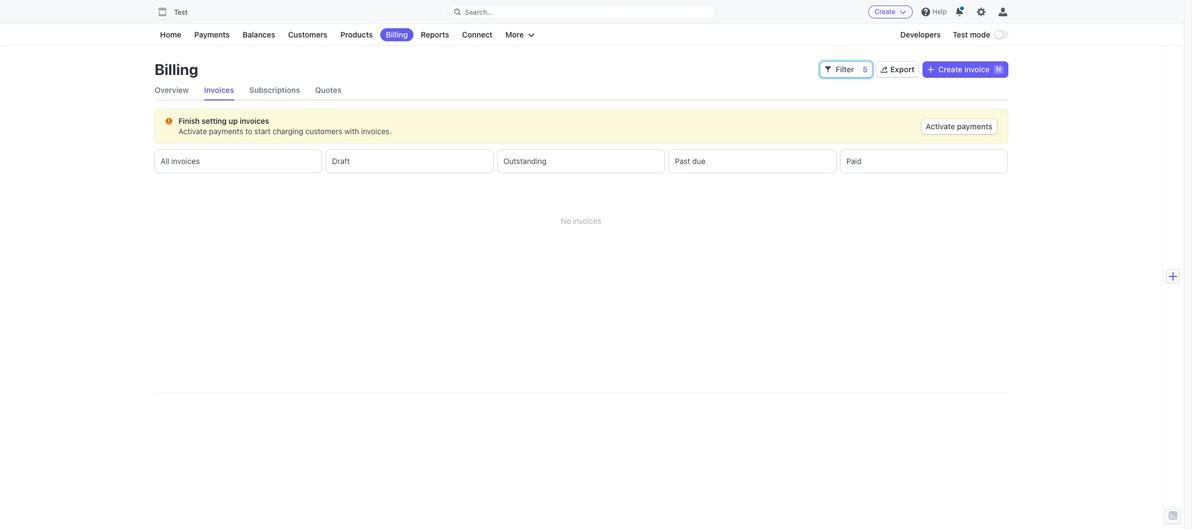 Task type: locate. For each thing, give the bounding box(es) containing it.
test up home
[[174, 8, 188, 16]]

activate payments
[[926, 122, 993, 131]]

reports link
[[416, 28, 455, 41]]

1 horizontal spatial payments
[[958, 122, 993, 131]]

1 vertical spatial svg image
[[166, 118, 172, 125]]

developers
[[901, 30, 941, 39]]

invoices for all invoices
[[171, 157, 200, 166]]

invoices right all at the left top of page
[[171, 157, 200, 166]]

billing up overview
[[155, 60, 198, 78]]

finish
[[179, 116, 200, 126]]

Search… search field
[[448, 5, 715, 19]]

2 vertical spatial invoices
[[573, 216, 602, 226]]

products
[[341, 30, 373, 39]]

subscriptions link
[[249, 80, 300, 100]]

0 vertical spatial create
[[875, 8, 896, 16]]

test inside button
[[174, 8, 188, 16]]

create
[[875, 8, 896, 16], [939, 65, 963, 74]]

tab list containing overview
[[155, 80, 1008, 101]]

setting
[[202, 116, 227, 126]]

1 vertical spatial create
[[939, 65, 963, 74]]

invoices up to
[[240, 116, 269, 126]]

billing left reports
[[386, 30, 408, 39]]

invoices inside 'finish setting up invoices activate payments to start charging customers with invoices.'
[[240, 116, 269, 126]]

tab list containing all invoices
[[155, 150, 1008, 173]]

0 horizontal spatial activate
[[179, 127, 207, 136]]

with
[[345, 127, 359, 136]]

1 horizontal spatial activate
[[926, 122, 956, 131]]

draft button
[[326, 150, 494, 173]]

0 vertical spatial svg image
[[826, 66, 832, 73]]

activate down finish
[[179, 127, 207, 136]]

invoices inside button
[[171, 157, 200, 166]]

home link
[[155, 28, 187, 41]]

1 horizontal spatial test
[[953, 30, 969, 39]]

1 vertical spatial test
[[953, 30, 969, 39]]

2 tab list from the top
[[155, 150, 1008, 173]]

create button
[[869, 5, 914, 18]]

1 vertical spatial invoices
[[171, 157, 200, 166]]

create inside button
[[875, 8, 896, 16]]

svg image
[[826, 66, 832, 73], [166, 118, 172, 125]]

2 horizontal spatial invoices
[[573, 216, 602, 226]]

1 vertical spatial billing
[[155, 60, 198, 78]]

create right svg icon
[[939, 65, 963, 74]]

test for test mode
[[953, 30, 969, 39]]

up
[[229, 116, 238, 126]]

invoices.
[[361, 127, 392, 136]]

more button
[[500, 28, 541, 41]]

developers link
[[895, 28, 947, 41]]

svg image left filter
[[826, 66, 832, 73]]

start
[[255, 127, 271, 136]]

payments
[[958, 122, 993, 131], [209, 127, 243, 136]]

0 vertical spatial tab list
[[155, 80, 1008, 101]]

0 horizontal spatial billing
[[155, 60, 198, 78]]

billing
[[386, 30, 408, 39], [155, 60, 198, 78]]

0 vertical spatial test
[[174, 8, 188, 16]]

no
[[561, 216, 571, 226]]

1 vertical spatial tab list
[[155, 150, 1008, 173]]

test
[[174, 8, 188, 16], [953, 30, 969, 39]]

5
[[863, 65, 868, 74]]

export
[[891, 65, 915, 74]]

0 horizontal spatial invoices
[[171, 157, 200, 166]]

customers
[[288, 30, 328, 39]]

tab list
[[155, 80, 1008, 101], [155, 150, 1008, 173]]

0 horizontal spatial test
[[174, 8, 188, 16]]

0 horizontal spatial payments
[[209, 127, 243, 136]]

1 horizontal spatial svg image
[[826, 66, 832, 73]]

0 horizontal spatial create
[[875, 8, 896, 16]]

charging
[[273, 127, 304, 136]]

1 horizontal spatial create
[[939, 65, 963, 74]]

outstanding button
[[498, 150, 665, 173]]

search…
[[465, 8, 493, 16]]

invoices
[[240, 116, 269, 126], [171, 157, 200, 166], [573, 216, 602, 226]]

customers
[[306, 127, 342, 136]]

test left the mode
[[953, 30, 969, 39]]

0 vertical spatial invoices
[[240, 116, 269, 126]]

past due
[[675, 157, 706, 166]]

subscriptions
[[249, 85, 300, 95]]

export button
[[877, 62, 919, 77]]

help button
[[918, 3, 952, 21]]

1 horizontal spatial billing
[[386, 30, 408, 39]]

create up developers link
[[875, 8, 896, 16]]

1 tab list from the top
[[155, 80, 1008, 101]]

paid button
[[841, 150, 1008, 173]]

invoices link
[[204, 80, 234, 100]]

mode
[[971, 30, 991, 39]]

billing link
[[381, 28, 413, 41]]

paid
[[847, 157, 862, 166]]

invoices
[[204, 85, 234, 95]]

1 horizontal spatial invoices
[[240, 116, 269, 126]]

activate
[[926, 122, 956, 131], [179, 127, 207, 136]]

payments inside 'finish setting up invoices activate payments to start charging customers with invoices.'
[[209, 127, 243, 136]]

finish setting up invoices activate payments to start charging customers with invoices.
[[179, 116, 392, 136]]

more
[[506, 30, 524, 39]]

activate up paid 'button'
[[926, 122, 956, 131]]

svg image left finish
[[166, 118, 172, 125]]

invoices right the no
[[573, 216, 602, 226]]



Task type: vqa. For each thing, say whether or not it's contained in the screenshot.
accept payments with no code with stripe's powerful and flexible tools, you can accept payments with little or no code. once you receive your tax id, try one of our no-code solutions to charge your first customer.
no



Task type: describe. For each thing, give the bounding box(es) containing it.
overview link
[[155, 80, 189, 100]]

invoices for no invoices
[[573, 216, 602, 226]]

help
[[933, 8, 947, 16]]

all
[[161, 157, 169, 166]]

quotes
[[315, 85, 342, 95]]

test mode
[[953, 30, 991, 39]]

reports
[[421, 30, 449, 39]]

0 horizontal spatial svg image
[[166, 118, 172, 125]]

payments link
[[189, 28, 235, 41]]

notifications image
[[956, 8, 965, 16]]

past
[[675, 157, 691, 166]]

test for test
[[174, 8, 188, 16]]

to
[[245, 127, 252, 136]]

outstanding
[[504, 157, 547, 166]]

balances
[[243, 30, 275, 39]]

customers link
[[283, 28, 333, 41]]

test button
[[155, 4, 198, 20]]

payments
[[194, 30, 230, 39]]

past due button
[[669, 150, 837, 173]]

overview
[[155, 85, 189, 95]]

connect
[[462, 30, 493, 39]]

all invoices button
[[155, 150, 322, 173]]

0 vertical spatial billing
[[386, 30, 408, 39]]

connect link
[[457, 28, 498, 41]]

products link
[[335, 28, 379, 41]]

activate payments link
[[922, 119, 997, 134]]

due
[[693, 157, 706, 166]]

no invoices
[[561, 216, 602, 226]]

balances link
[[237, 28, 281, 41]]

create for create invoice
[[939, 65, 963, 74]]

n
[[997, 65, 1002, 73]]

create for create
[[875, 8, 896, 16]]

home
[[160, 30, 181, 39]]

filter
[[836, 65, 855, 74]]

Search… text field
[[448, 5, 715, 19]]

activate inside 'finish setting up invoices activate payments to start charging customers with invoices.'
[[179, 127, 207, 136]]

draft
[[332, 157, 350, 166]]

create invoice
[[939, 65, 990, 74]]

svg image
[[928, 66, 935, 73]]

all invoices
[[161, 157, 200, 166]]

quotes link
[[315, 80, 342, 100]]

invoice
[[965, 65, 990, 74]]



